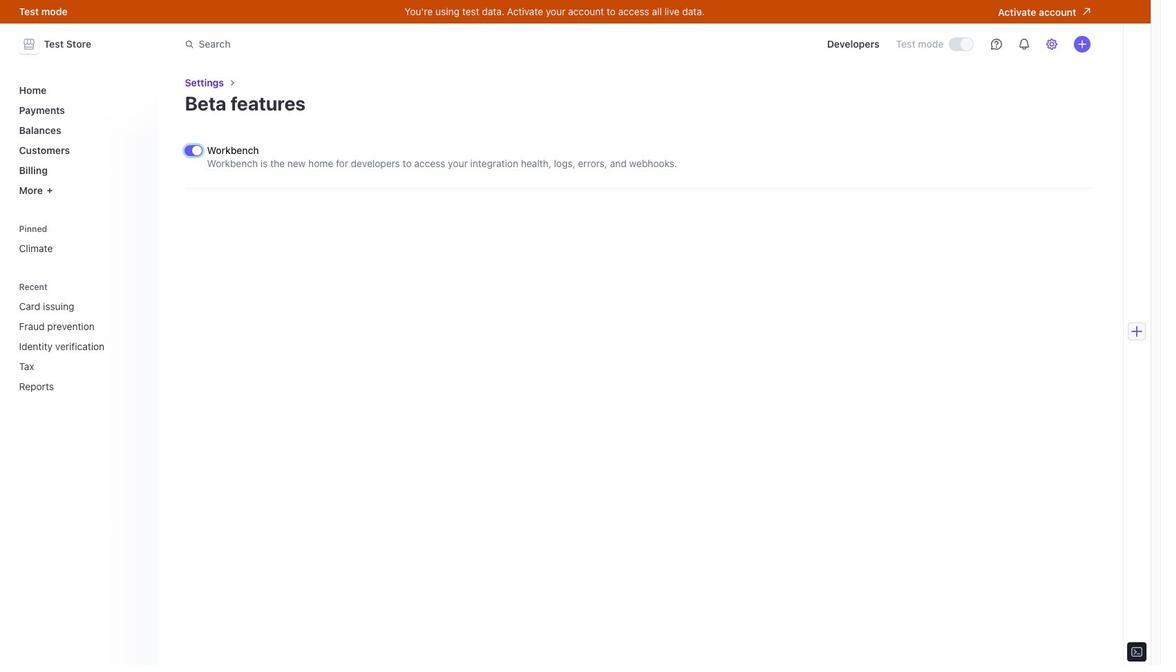 Task type: locate. For each thing, give the bounding box(es) containing it.
recent element
[[13, 278, 149, 398], [13, 295, 149, 398]]

Search text field
[[177, 31, 567, 57]]

core navigation links element
[[13, 79, 149, 202]]

edit pins image
[[135, 225, 143, 233]]

pinned element
[[13, 220, 149, 260]]

Test mode checkbox
[[950, 38, 973, 51]]

2 recent element from the top
[[13, 295, 149, 398]]

None search field
[[177, 31, 567, 57]]



Task type: vqa. For each thing, say whether or not it's contained in the screenshot.
Settings image
yes



Task type: describe. For each thing, give the bounding box(es) containing it.
1 recent element from the top
[[13, 278, 149, 398]]

clear history image
[[135, 283, 143, 291]]

help image
[[991, 39, 1002, 50]]

settings image
[[1047, 39, 1058, 50]]

notifications image
[[1019, 39, 1030, 50]]



